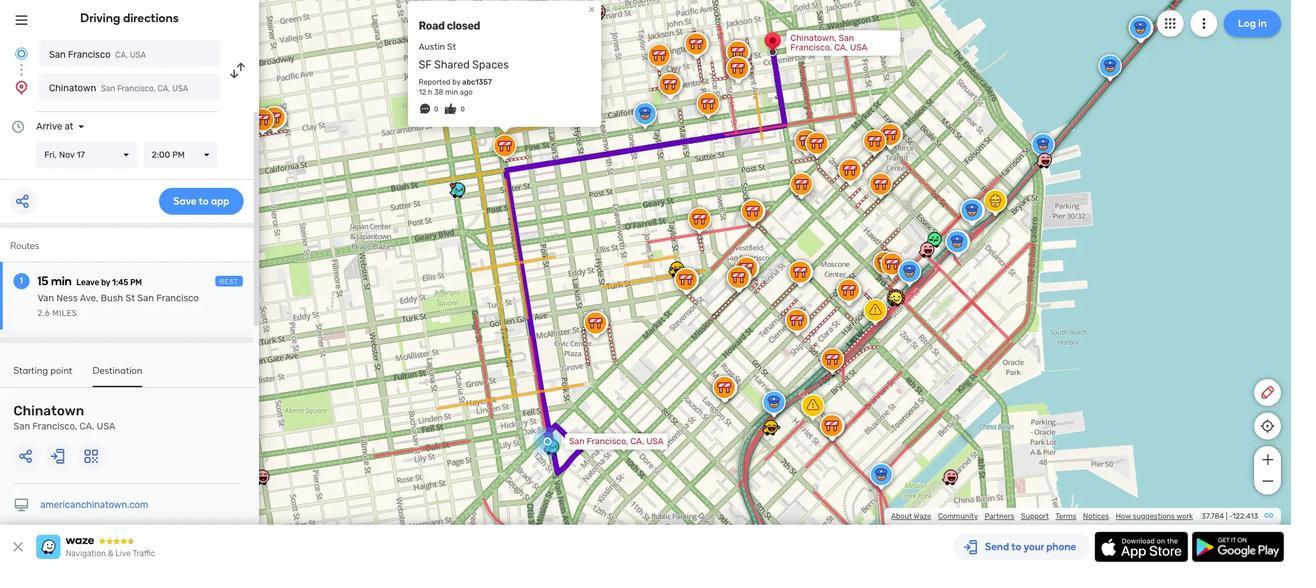 Task type: describe. For each thing, give the bounding box(es) containing it.
point
[[51, 365, 73, 377]]

by inside sf shared spaces reported by abc1357 12 h 38 min ago
[[453, 78, 461, 87]]

-
[[1230, 512, 1233, 521]]

miles
[[52, 309, 77, 318]]

closed
[[447, 19, 480, 32]]

francisco inside van ness ave, bush st san francisco 2.6 miles
[[156, 293, 199, 304]]

at
[[65, 121, 73, 132]]

pm inside 2:00 pm list box
[[172, 150, 185, 160]]

suggestions
[[1134, 512, 1176, 521]]

2:00 pm
[[152, 150, 185, 160]]

usa inside chinatown, san francisco, ca, usa
[[851, 42, 868, 52]]

1
[[20, 275, 23, 287]]

ness
[[56, 293, 78, 304]]

122.413
[[1233, 512, 1259, 521]]

12
[[419, 88, 427, 97]]

0 vertical spatial chinatown
[[49, 83, 96, 94]]

chinatown, san francisco, ca, usa
[[791, 33, 868, 52]]

arrive
[[36, 121, 62, 132]]

sf shared spaces reported by abc1357 12 h 38 min ago
[[419, 58, 512, 97]]

usa inside san francisco ca, usa
[[130, 50, 146, 60]]

38
[[435, 88, 444, 97]]

spaces
[[473, 58, 509, 71]]

how
[[1117, 512, 1132, 521]]

|
[[1227, 512, 1228, 521]]

live
[[116, 549, 131, 559]]

fri, nov 17 list box
[[36, 142, 137, 169]]

leave
[[76, 278, 99, 287]]

notices
[[1084, 512, 1110, 521]]

×
[[589, 3, 595, 15]]

americanchinatown.com link
[[40, 500, 148, 511]]

destination
[[93, 365, 143, 377]]

terms link
[[1056, 512, 1077, 521]]

driving
[[80, 11, 121, 26]]

1:45
[[112, 278, 128, 287]]

chinatown,
[[791, 33, 837, 43]]

austin st
[[419, 42, 456, 52]]

current location image
[[13, 46, 30, 62]]

community
[[939, 512, 979, 521]]

sf
[[419, 58, 432, 71]]

san inside chinatown, san francisco, ca, usa
[[839, 33, 855, 43]]

driving directions
[[80, 11, 179, 26]]

× link
[[586, 3, 598, 15]]

traffic
[[133, 549, 155, 559]]

1 vertical spatial chinatown san francisco, ca, usa
[[13, 403, 115, 432]]

2:00 pm list box
[[144, 142, 218, 169]]

abc1357
[[463, 78, 492, 87]]

bush
[[101, 293, 123, 304]]

about
[[892, 512, 913, 521]]

terms
[[1056, 512, 1077, 521]]

directions
[[123, 11, 179, 26]]

san francisco ca, usa
[[49, 49, 146, 60]]

support link
[[1022, 512, 1050, 521]]

starting point button
[[13, 365, 73, 386]]

0 horizontal spatial min
[[51, 274, 72, 289]]

ave,
[[80, 293, 99, 304]]

2:00
[[152, 150, 170, 160]]

min inside sf shared spaces reported by abc1357 12 h 38 min ago
[[446, 88, 458, 97]]

x image
[[10, 539, 26, 555]]

support
[[1022, 512, 1050, 521]]

zoom in image
[[1260, 452, 1277, 468]]

computer image
[[13, 498, 30, 514]]



Task type: vqa. For each thing, say whether or not it's contained in the screenshot.
Saturday 00:00 - 00:00
no



Task type: locate. For each thing, give the bounding box(es) containing it.
0 vertical spatial min
[[446, 88, 458, 97]]

zoom out image
[[1260, 473, 1277, 490]]

chinatown san francisco, ca, usa
[[49, 83, 188, 94], [13, 403, 115, 432]]

1 horizontal spatial by
[[453, 78, 461, 87]]

min up the ness
[[51, 274, 72, 289]]

1 vertical spatial st
[[126, 293, 135, 304]]

shared
[[434, 58, 470, 71]]

arrive at
[[36, 121, 73, 132]]

1 vertical spatial by
[[101, 278, 110, 287]]

link image
[[1264, 510, 1275, 521]]

pm right the 2:00
[[172, 150, 185, 160]]

15 min leave by 1:45 pm
[[38, 274, 142, 289]]

francisco, inside chinatown, san francisco, ca, usa
[[791, 42, 833, 52]]

partners link
[[985, 512, 1015, 521]]

chinatown down the starting point button
[[13, 403, 84, 419]]

15
[[38, 274, 49, 289]]

francisco
[[68, 49, 111, 60], [156, 293, 199, 304]]

about waze community partners support terms notices how suggestions work
[[892, 512, 1194, 521]]

0 down ago
[[461, 105, 465, 113]]

chinatown inside the chinatown san francisco, ca, usa
[[13, 403, 84, 419]]

pm
[[172, 150, 185, 160], [130, 278, 142, 287]]

1 horizontal spatial francisco
[[156, 293, 199, 304]]

chinatown up at
[[49, 83, 96, 94]]

ago
[[460, 88, 473, 97]]

17
[[77, 150, 85, 160]]

0 down 38
[[434, 105, 439, 113]]

san inside van ness ave, bush st san francisco 2.6 miles
[[137, 293, 154, 304]]

reported
[[419, 78, 451, 87]]

1 horizontal spatial pm
[[172, 150, 185, 160]]

ca, inside san francisco ca, usa
[[115, 50, 128, 60]]

partners
[[985, 512, 1015, 521]]

navigation & live traffic
[[66, 549, 155, 559]]

waze
[[914, 512, 932, 521]]

pm right 1:45
[[130, 278, 142, 287]]

clock image
[[10, 119, 26, 135]]

1 vertical spatial chinatown
[[13, 403, 84, 419]]

&
[[108, 549, 114, 559]]

chinatown
[[49, 83, 96, 94], [13, 403, 84, 419]]

best
[[220, 278, 239, 286]]

ca, inside chinatown, san francisco, ca, usa
[[835, 42, 849, 52]]

0 horizontal spatial 0
[[434, 105, 439, 113]]

starting
[[13, 365, 48, 377]]

by inside '15 min leave by 1:45 pm'
[[101, 278, 110, 287]]

0
[[434, 105, 439, 113], [461, 105, 465, 113]]

road closed
[[419, 19, 480, 32]]

1 horizontal spatial min
[[446, 88, 458, 97]]

st inside van ness ave, bush st san francisco 2.6 miles
[[126, 293, 135, 304]]

0 vertical spatial st
[[447, 42, 456, 52]]

1 vertical spatial francisco
[[156, 293, 199, 304]]

0 horizontal spatial pm
[[130, 278, 142, 287]]

2.6
[[38, 309, 50, 318]]

0 vertical spatial pm
[[172, 150, 185, 160]]

st up 'shared'
[[447, 42, 456, 52]]

0 horizontal spatial francisco
[[68, 49, 111, 60]]

usa
[[851, 42, 868, 52], [130, 50, 146, 60], [172, 84, 188, 93], [97, 421, 115, 432], [647, 436, 664, 447]]

chinatown san francisco, ca, usa down san francisco ca, usa
[[49, 83, 188, 94]]

navigation
[[66, 549, 106, 559]]

0 horizontal spatial by
[[101, 278, 110, 287]]

notices link
[[1084, 512, 1110, 521]]

fri,
[[44, 150, 57, 160]]

1 horizontal spatial st
[[447, 42, 456, 52]]

destination button
[[93, 365, 143, 387]]

van ness ave, bush st san francisco 2.6 miles
[[38, 293, 199, 318]]

2 0 from the left
[[461, 105, 465, 113]]

road
[[419, 19, 445, 32]]

chinatown san francisco, ca, usa down point at the bottom of the page
[[13, 403, 115, 432]]

how suggestions work link
[[1117, 512, 1194, 521]]

americanchinatown.com
[[40, 500, 148, 511]]

francisco down driving
[[68, 49, 111, 60]]

0 vertical spatial francisco
[[68, 49, 111, 60]]

0 vertical spatial chinatown san francisco, ca, usa
[[49, 83, 188, 94]]

pencil image
[[1260, 385, 1277, 401]]

fri, nov 17
[[44, 150, 85, 160]]

ca,
[[835, 42, 849, 52], [115, 50, 128, 60], [158, 84, 170, 93], [80, 421, 94, 432], [631, 436, 645, 447]]

van
[[38, 293, 54, 304]]

37.784 | -122.413
[[1202, 512, 1259, 521]]

austin
[[419, 42, 445, 52]]

0 vertical spatial by
[[453, 78, 461, 87]]

work
[[1177, 512, 1194, 521]]

san
[[839, 33, 855, 43], [49, 49, 66, 60], [101, 84, 115, 93], [137, 293, 154, 304], [13, 421, 30, 432], [569, 436, 585, 447]]

location image
[[13, 79, 30, 95]]

by up ago
[[453, 78, 461, 87]]

1 0 from the left
[[434, 105, 439, 113]]

francisco right bush
[[156, 293, 199, 304]]

san francisco, ca, usa
[[569, 436, 664, 447]]

0 horizontal spatial st
[[126, 293, 135, 304]]

by
[[453, 78, 461, 87], [101, 278, 110, 287]]

min
[[446, 88, 458, 97], [51, 274, 72, 289]]

1 vertical spatial pm
[[130, 278, 142, 287]]

st
[[447, 42, 456, 52], [126, 293, 135, 304]]

st right bush
[[126, 293, 135, 304]]

routes
[[10, 240, 39, 252]]

starting point
[[13, 365, 73, 377]]

h
[[428, 88, 433, 97]]

francisco,
[[791, 42, 833, 52], [117, 84, 156, 93], [32, 421, 77, 432], [587, 436, 629, 447]]

min right 38
[[446, 88, 458, 97]]

community link
[[939, 512, 979, 521]]

37.784
[[1202, 512, 1225, 521]]

1 vertical spatial min
[[51, 274, 72, 289]]

nov
[[59, 150, 75, 160]]

by left 1:45
[[101, 278, 110, 287]]

about waze link
[[892, 512, 932, 521]]

pm inside '15 min leave by 1:45 pm'
[[130, 278, 142, 287]]

1 horizontal spatial 0
[[461, 105, 465, 113]]



